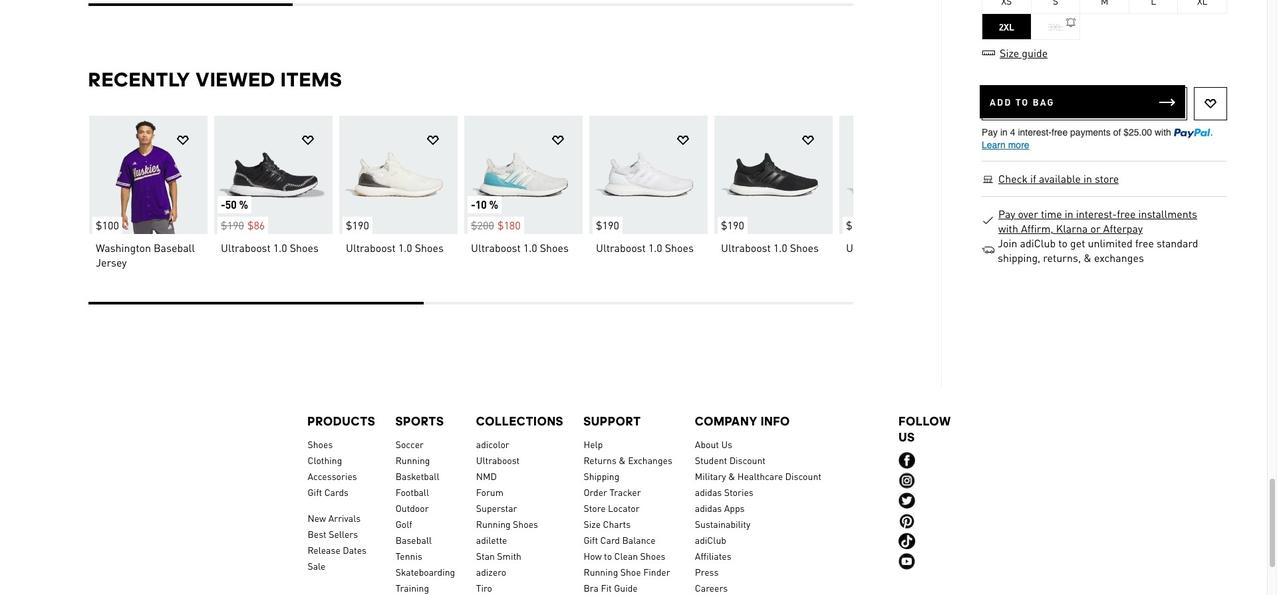 Task type: locate. For each thing, give the bounding box(es) containing it.
$190 link for ultraboost 1.0 shoes link corresponding to 2nd ultraboost 1.0 shoes image from right
[[714, 116, 833, 234]]

in up klarna on the top of page
[[1065, 207, 1074, 221]]

free
[[1117, 207, 1136, 221], [1136, 236, 1154, 250]]

nmd
[[476, 470, 497, 482]]

0 horizontal spatial running
[[396, 454, 430, 466]]

1 vertical spatial adiclub
[[695, 534, 727, 546]]

0 vertical spatial scrollbar
[[88, 3, 853, 9]]

% inside the -10 % $200 $180
[[489, 198, 498, 212]]

1 % from the left
[[239, 198, 248, 212]]

4 $190 link from the left
[[839, 116, 958, 234]]

0 horizontal spatial size
[[584, 518, 601, 530]]

0 horizontal spatial discount
[[730, 454, 766, 466]]

if
[[1031, 172, 1037, 186]]

standard
[[1157, 236, 1199, 250]]

adiclub inside about us student discount military & healthcare discount adidas stories adidas apps sustainability adiclub affiliates press careers
[[695, 534, 727, 546]]

list
[[88, 115, 959, 281]]

0 vertical spatial baseball
[[153, 241, 195, 255]]

- inside the -10 % $200 $180
[[471, 198, 475, 212]]

2 vertical spatial running
[[584, 566, 618, 578]]

1 ultraboost 1.0 shoes from the left
[[221, 241, 318, 255]]

skateboarding
[[396, 566, 455, 578]]

0 horizontal spatial adiclub
[[695, 534, 727, 546]]

washington baseball jersey link
[[95, 241, 207, 270]]

ultraboost 1.0 shoes image
[[214, 116, 332, 234], [339, 116, 457, 234], [464, 116, 583, 234], [589, 116, 708, 234], [714, 116, 833, 234], [839, 116, 958, 234]]

in inside pay over time in interest-free installments with affirm, klarna or afterpay
[[1065, 207, 1074, 221]]

1 $190 from the left
[[221, 218, 244, 232]]

0 vertical spatial size
[[1000, 46, 1020, 60]]

discount up healthcare
[[730, 454, 766, 466]]

size left guide at the right of the page
[[1000, 46, 1020, 60]]

% inside -50 % $190 $86
[[239, 198, 248, 212]]

forum link
[[476, 484, 564, 500]]

us
[[722, 439, 733, 450]]

5 ultraboost 1.0 shoes link from the left
[[721, 241, 833, 256]]

1 vertical spatial gift
[[584, 534, 598, 546]]

best
[[308, 528, 327, 540]]

2 ultraboost 1.0 shoes link from the left
[[346, 241, 457, 256]]

1 vertical spatial adidas
[[695, 502, 722, 514]]

shoes inside shoes clothing accessories gift cards
[[308, 439, 333, 450]]

4 ultraboost 1.0 shoes link from the left
[[596, 241, 708, 256]]

2 ultraboost 1.0 shoes image from the left
[[339, 116, 457, 234]]

how to clean shoes link
[[584, 548, 675, 564]]

company
[[695, 415, 758, 429]]

soccer
[[396, 439, 424, 450]]

bra
[[584, 582, 599, 594]]

running
[[396, 454, 430, 466], [476, 518, 511, 530], [584, 566, 618, 578]]

$86
[[247, 218, 265, 232]]

1 horizontal spatial to
[[1059, 236, 1068, 250]]

& inside join adiclub to get unlimited free standard shipping, returns, & exchanges
[[1084, 251, 1092, 265]]

1 adidas from the top
[[695, 486, 722, 498]]

1 vertical spatial to
[[604, 550, 612, 562]]

baseball
[[153, 241, 195, 255], [396, 534, 432, 546]]

1 ultraboost 1.0 shoes link from the left
[[221, 241, 332, 256]]

0 horizontal spatial to
[[604, 550, 612, 562]]

2 vertical spatial &
[[729, 470, 736, 482]]

adiclub down affirm,
[[1020, 236, 1056, 250]]

0 horizontal spatial in
[[1065, 207, 1074, 221]]

shoes for 6th ultraboost 1.0 shoes link from the left
[[915, 241, 944, 255]]

2 $190 from the left
[[346, 218, 369, 232]]

% for -10 %
[[489, 198, 498, 212]]

% right "10"
[[489, 198, 498, 212]]

0 horizontal spatial &
[[619, 454, 626, 466]]

adizero link
[[476, 564, 564, 580]]

stan smith link
[[476, 548, 564, 564]]

shoes for ultraboost 1.0 shoes link corresponding to 2nd ultraboost 1.0 shoes image from right
[[790, 241, 819, 255]]

0 vertical spatial in
[[1084, 172, 1093, 186]]

football
[[396, 486, 429, 498]]

% right 50
[[239, 198, 248, 212]]

0 horizontal spatial baseball
[[153, 241, 195, 255]]

military
[[695, 470, 726, 482]]

1 horizontal spatial %
[[489, 198, 498, 212]]

gift left cards
[[308, 486, 322, 498]]

gift
[[308, 486, 322, 498], [584, 534, 598, 546]]

running shoes link
[[476, 516, 564, 532]]

sale
[[308, 560, 326, 572]]

with
[[999, 222, 1019, 236]]

gift inside help returns & exchanges shipping order tracker store locator size charts gift card balance how to clean shoes running shoe finder bra fit guide
[[584, 534, 598, 546]]

to up returns,
[[1059, 236, 1068, 250]]

0 vertical spatial &
[[1084, 251, 1092, 265]]

arrivals
[[329, 512, 361, 524]]

viewed
[[196, 68, 276, 91]]

1 horizontal spatial gift
[[584, 534, 598, 546]]

list containing -50 %
[[88, 115, 959, 281]]

free inside join adiclub to get unlimited free standard shipping, returns, & exchanges
[[1136, 236, 1154, 250]]

4 ultraboost 1.0 shoes from the left
[[596, 241, 694, 255]]

0 vertical spatial free
[[1117, 207, 1136, 221]]

order tracker link
[[584, 484, 675, 500]]

unlimited
[[1088, 236, 1133, 250]]

baseball up tennis
[[396, 534, 432, 546]]

3 $190 link from the left
[[714, 116, 833, 234]]

ultraboost
[[221, 241, 270, 255], [346, 241, 395, 255], [471, 241, 521, 255], [596, 241, 646, 255], [721, 241, 771, 255], [846, 241, 896, 255], [476, 454, 520, 466]]

in for interest-
[[1065, 207, 1074, 221]]

careers link
[[695, 580, 879, 596]]

washington baseball jersey
[[95, 241, 195, 269]]

shoes for fourth ultraboost 1.0 shoes image from the right ultraboost 1.0 shoes link
[[540, 241, 569, 255]]

adicolor link
[[476, 437, 564, 452]]

klarna
[[1057, 222, 1088, 236]]

adiclub up affiliates
[[695, 534, 727, 546]]

4 $190 from the left
[[721, 218, 744, 232]]

3 $190 from the left
[[596, 218, 619, 232]]

0 vertical spatial running
[[396, 454, 430, 466]]

ultraboost 1.0 shoes
[[221, 241, 318, 255], [346, 241, 443, 255], [471, 241, 569, 255], [596, 241, 694, 255], [721, 241, 819, 255], [846, 241, 944, 255]]

size down store on the bottom left
[[584, 518, 601, 530]]

company info
[[695, 415, 791, 429]]

0 vertical spatial adidas
[[695, 486, 722, 498]]

ultraboost 1.0 shoes link for 6th ultraboost 1.0 shoes image from right
[[221, 241, 332, 256]]

to
[[1059, 236, 1068, 250], [604, 550, 612, 562]]

ultraboost 1.0 shoes link for 2nd ultraboost 1.0 shoes image from left
[[346, 241, 457, 256]]

1 vertical spatial scrollbar
[[88, 302, 853, 307]]

installments
[[1139, 207, 1198, 221]]

1 vertical spatial discount
[[786, 470, 822, 482]]

adidas up sustainability
[[695, 502, 722, 514]]

baseball right the washington at the left top of the page
[[153, 241, 195, 255]]

running shoe finder link
[[584, 564, 675, 580]]

adiclub link
[[695, 532, 879, 548]]

about
[[695, 439, 719, 450]]

6 ultraboost 1.0 shoes from the left
[[846, 241, 944, 255]]

shoes for ultraboost 1.0 shoes link related to 2nd ultraboost 1.0 shoes image from left
[[415, 241, 443, 255]]

best sellers link
[[308, 526, 376, 542]]

-10 % $200 $180
[[471, 198, 521, 232]]

10
[[475, 198, 487, 212]]

1 horizontal spatial baseball
[[396, 534, 432, 546]]

$190 for ultraboost 1.0 shoes link related to 2nd ultraboost 1.0 shoes image from left
[[346, 218, 369, 232]]

1.0
[[273, 241, 287, 255], [398, 241, 412, 255], [523, 241, 537, 255], [648, 241, 662, 255], [773, 241, 787, 255], [898, 241, 912, 255]]

size
[[1000, 46, 1020, 60], [584, 518, 601, 530]]

0 horizontal spatial %
[[239, 198, 248, 212]]

5 1.0 from the left
[[773, 241, 787, 255]]

adizero
[[476, 566, 506, 578]]

arrow right long image
[[829, 165, 845, 181]]

discount up the adidas stories "link"
[[786, 470, 822, 482]]

baseball inside "washington baseball jersey"
[[153, 241, 195, 255]]

%
[[239, 198, 248, 212], [489, 198, 498, 212]]

shipping link
[[584, 468, 675, 484]]

recently
[[88, 68, 191, 91]]

2 horizontal spatial running
[[584, 566, 618, 578]]

running down soccer
[[396, 454, 430, 466]]

1 - from the left
[[221, 198, 225, 212]]

1 vertical spatial &
[[619, 454, 626, 466]]

golf link
[[396, 516, 456, 532]]

running inside help returns & exchanges shipping order tracker store locator size charts gift card balance how to clean shoes running shoe finder bra fit guide
[[584, 566, 618, 578]]

to right the "how" at the bottom of the page
[[604, 550, 612, 562]]

in inside button
[[1084, 172, 1093, 186]]

free inside pay over time in interest-free installments with affirm, klarna or afterpay
[[1117, 207, 1136, 221]]

- inside -50 % $190 $86
[[221, 198, 225, 212]]

1 vertical spatial in
[[1065, 207, 1074, 221]]

gift up the "how" at the bottom of the page
[[584, 534, 598, 546]]

recently viewed items
[[88, 68, 342, 91]]

0 horizontal spatial gift
[[308, 486, 322, 498]]

scrollbar
[[88, 3, 853, 9], [88, 302, 853, 307]]

& down the help link
[[619, 454, 626, 466]]

3 ultraboost 1.0 shoes link from the left
[[471, 241, 583, 256]]

bra fit guide link
[[584, 580, 675, 596]]

jersey
[[95, 256, 126, 269]]

0 vertical spatial gift
[[308, 486, 322, 498]]

$200
[[471, 218, 494, 232]]

free down afterpay
[[1136, 236, 1154, 250]]

running up fit
[[584, 566, 618, 578]]

guide
[[1022, 46, 1048, 60]]

1 horizontal spatial &
[[729, 470, 736, 482]]

soccer running basketball football outdoor golf baseball tennis skateboarding training
[[396, 439, 455, 594]]

1 horizontal spatial adiclub
[[1020, 236, 1056, 250]]

1 vertical spatial size
[[584, 518, 601, 530]]

baseball inside soccer running basketball football outdoor golf baseball tennis skateboarding training
[[396, 534, 432, 546]]

adiclub inside join adiclub to get unlimited free standard shipping, returns, & exchanges
[[1020, 236, 1056, 250]]

1 vertical spatial free
[[1136, 236, 1154, 250]]

shoes for ultraboost 1.0 shoes link associated with fourth ultraboost 1.0 shoes image from left
[[665, 241, 694, 255]]

2 horizontal spatial &
[[1084, 251, 1092, 265]]

free up afterpay
[[1117, 207, 1136, 221]]

6 ultraboost 1.0 shoes link from the left
[[846, 241, 958, 256]]

1 vertical spatial running
[[476, 518, 511, 530]]

2 $190 link from the left
[[589, 116, 708, 234]]

skateboarding link
[[396, 564, 456, 580]]

in left the store
[[1084, 172, 1093, 186]]

sellers
[[329, 528, 358, 540]]

in for store
[[1084, 172, 1093, 186]]

1 $190 link from the left
[[339, 116, 457, 234]]

0 vertical spatial adiclub
[[1020, 236, 1056, 250]]

about us link
[[695, 437, 879, 452]]

4 1.0 from the left
[[648, 241, 662, 255]]

adidas down military
[[695, 486, 722, 498]]

new
[[308, 512, 326, 524]]

1 horizontal spatial -
[[471, 198, 475, 212]]

guide
[[614, 582, 638, 594]]

adiclub
[[1020, 236, 1056, 250], [695, 534, 727, 546]]

& up stories
[[729, 470, 736, 482]]

1 horizontal spatial in
[[1084, 172, 1093, 186]]

check
[[999, 172, 1028, 186]]

$190 link
[[339, 116, 457, 234], [589, 116, 708, 234], [714, 116, 833, 234], [839, 116, 958, 234]]

1 horizontal spatial running
[[476, 518, 511, 530]]

1 vertical spatial baseball
[[396, 534, 432, 546]]

& down get
[[1084, 251, 1092, 265]]

order
[[584, 486, 608, 498]]

check if available in store
[[999, 172, 1119, 186]]

help returns & exchanges shipping order tracker store locator size charts gift card balance how to clean shoes running shoe finder bra fit guide
[[584, 439, 673, 594]]

new arrivals best sellers release dates sale
[[308, 512, 367, 572]]

1 scrollbar from the top
[[88, 3, 853, 9]]

0 horizontal spatial -
[[221, 198, 225, 212]]

add
[[990, 96, 1012, 108]]

store
[[1095, 172, 1119, 186]]

0 vertical spatial to
[[1059, 236, 1068, 250]]

join adiclub to get unlimited free standard shipping, returns, & exchanges
[[998, 236, 1199, 265]]

sustainability link
[[695, 516, 879, 532]]

running inside soccer running basketball football outdoor golf baseball tennis skateboarding training
[[396, 454, 430, 466]]

get
[[1071, 236, 1086, 250]]

2 % from the left
[[489, 198, 498, 212]]

products
[[308, 415, 376, 429]]

2 - from the left
[[471, 198, 475, 212]]

running up adilette
[[476, 518, 511, 530]]



Task type: describe. For each thing, give the bounding box(es) containing it.
affirm,
[[1021, 222, 1054, 236]]

$190 link for ultraboost 1.0 shoes link related to 2nd ultraboost 1.0 shoes image from left
[[339, 116, 457, 234]]

new arrivals link
[[308, 510, 376, 526]]

to inside join adiclub to get unlimited free standard shipping, returns, & exchanges
[[1059, 236, 1068, 250]]

outdoor
[[396, 502, 429, 514]]

available
[[1039, 172, 1081, 186]]

0 vertical spatial discount
[[730, 454, 766, 466]]

us
[[899, 431, 916, 444]]

tennis link
[[396, 548, 456, 564]]

shipping,
[[998, 251, 1041, 265]]

sale link
[[308, 558, 376, 574]]

soccer link
[[396, 437, 456, 452]]

3xl button
[[1032, 13, 1081, 40]]

1 1.0 from the left
[[273, 241, 287, 255]]

ultraboost 1.0 shoes link for fourth ultraboost 1.0 shoes image from the right
[[471, 241, 583, 256]]

exchanges
[[1095, 251, 1144, 265]]

ultraboost link
[[476, 452, 564, 468]]

2 adidas from the top
[[695, 502, 722, 514]]

accessories link
[[308, 468, 376, 484]]

6 ultraboost 1.0 shoes image from the left
[[839, 116, 958, 234]]

shoes inside adicolor ultraboost nmd forum superstar running shoes adilette stan smith adizero tiro
[[513, 518, 538, 530]]

4 ultraboost 1.0 shoes image from the left
[[589, 116, 708, 234]]

$190 for ultraboost 1.0 shoes link corresponding to 2nd ultraboost 1.0 shoes image from right
[[721, 218, 744, 232]]

washington
[[95, 241, 151, 255]]

sports
[[396, 415, 444, 429]]

arrow left long image
[[97, 165, 113, 181]]

affiliates
[[695, 550, 732, 562]]

bag
[[1033, 96, 1055, 108]]

release
[[308, 544, 341, 556]]

press link
[[695, 564, 879, 580]]

basketball link
[[396, 468, 456, 484]]

adicolor ultraboost nmd forum superstar running shoes adilette stan smith adizero tiro
[[476, 439, 538, 594]]

2 1.0 from the left
[[398, 241, 412, 255]]

student
[[695, 454, 727, 466]]

ultraboost 1.0 shoes link for 2nd ultraboost 1.0 shoes image from right
[[721, 241, 833, 256]]

free for interest-
[[1117, 207, 1136, 221]]

military & healthcare discount link
[[695, 468, 879, 484]]

superstar
[[476, 502, 517, 514]]

2 ultraboost 1.0 shoes from the left
[[346, 241, 443, 255]]

2 scrollbar from the top
[[88, 302, 853, 307]]

ultraboost 1.0 shoes link for fourth ultraboost 1.0 shoes image from left
[[596, 241, 708, 256]]

running inside adicolor ultraboost nmd forum superstar running shoes adilette stan smith adizero tiro
[[476, 518, 511, 530]]

follow
[[899, 415, 952, 429]]

$100
[[95, 218, 119, 232]]

2xl
[[999, 21, 1015, 33]]

dates
[[343, 544, 367, 556]]

cards
[[324, 486, 349, 498]]

info
[[761, 415, 791, 429]]

time
[[1041, 207, 1063, 221]]

$190 for ultraboost 1.0 shoes link associated with fourth ultraboost 1.0 shoes image from left
[[596, 218, 619, 232]]

smith
[[497, 550, 522, 562]]

golf
[[396, 518, 412, 530]]

shoes inside help returns & exchanges shipping order tracker store locator size charts gift card balance how to clean shoes running shoe finder bra fit guide
[[641, 550, 666, 562]]

6 1.0 from the left
[[898, 241, 912, 255]]

basketball
[[396, 470, 440, 482]]

$190 inside -50 % $190 $86
[[221, 218, 244, 232]]

$100 link
[[89, 116, 207, 234]]

shipping
[[584, 470, 620, 482]]

ultraboost inside adicolor ultraboost nmd forum superstar running shoes adilette stan smith adizero tiro
[[476, 454, 520, 466]]

training link
[[396, 580, 456, 596]]

accessories
[[308, 470, 357, 482]]

adicolor
[[476, 439, 510, 450]]

adidas stories link
[[695, 484, 879, 500]]

arrow right long button
[[820, 157, 853, 190]]

- for 10
[[471, 198, 475, 212]]

afterpay
[[1104, 222, 1143, 236]]

clothing link
[[308, 452, 376, 468]]

2xl button
[[983, 13, 1032, 40]]

clean
[[615, 550, 638, 562]]

size charts link
[[584, 516, 675, 532]]

50
[[225, 198, 236, 212]]

or
[[1091, 222, 1101, 236]]

% for -50 %
[[239, 198, 248, 212]]

& inside help returns & exchanges shipping order tracker store locator size charts gift card balance how to clean shoes running shoe finder bra fit guide
[[619, 454, 626, 466]]

free for unlimited
[[1136, 236, 1154, 250]]

5 $190 from the left
[[846, 218, 869, 232]]

1 ultraboost 1.0 shoes image from the left
[[214, 116, 332, 234]]

training
[[396, 582, 429, 594]]

returns
[[584, 454, 617, 466]]

3xl
[[1048, 21, 1063, 33]]

& inside about us student discount military & healthcare discount adidas stories adidas apps sustainability adiclub affiliates press careers
[[729, 470, 736, 482]]

to inside help returns & exchanges shipping order tracker store locator size charts gift card balance how to clean shoes running shoe finder bra fit guide
[[604, 550, 612, 562]]

tennis
[[396, 550, 422, 562]]

help link
[[584, 437, 675, 452]]

3 ultraboost 1.0 shoes from the left
[[471, 241, 569, 255]]

5 ultraboost 1.0 shoes image from the left
[[714, 116, 833, 234]]

store locator link
[[584, 500, 675, 516]]

follow us
[[899, 415, 952, 444]]

adidas apps link
[[695, 500, 879, 516]]

affiliates link
[[695, 548, 879, 564]]

items
[[281, 68, 342, 91]]

careers
[[695, 582, 728, 594]]

gift inside shoes clothing accessories gift cards
[[308, 486, 322, 498]]

finder
[[644, 566, 670, 578]]

help
[[584, 439, 603, 450]]

stories
[[724, 486, 754, 498]]

shoes clothing accessories gift cards
[[308, 439, 357, 498]]

returns,
[[1044, 251, 1081, 265]]

shoes for ultraboost 1.0 shoes link associated with 6th ultraboost 1.0 shoes image from right
[[290, 241, 318, 255]]

$190 link for ultraboost 1.0 shoes link associated with fourth ultraboost 1.0 shoes image from left
[[589, 116, 708, 234]]

3 1.0 from the left
[[523, 241, 537, 255]]

- for 50
[[221, 198, 225, 212]]

1 horizontal spatial size
[[1000, 46, 1020, 60]]

1 horizontal spatial discount
[[786, 470, 822, 482]]

3 ultraboost 1.0 shoes image from the left
[[464, 116, 583, 234]]

support
[[584, 415, 641, 429]]

gift card balance link
[[584, 532, 675, 548]]

5 ultraboost 1.0 shoes from the left
[[721, 241, 819, 255]]

balance
[[622, 534, 656, 546]]

washington baseball jersey image
[[89, 116, 207, 234]]

pay over time in interest-free installments with affirm, klarna or afterpay link
[[998, 207, 1219, 236]]

nmd link
[[476, 468, 564, 484]]

size inside help returns & exchanges shipping order tracker store locator size charts gift card balance how to clean shoes running shoe finder bra fit guide
[[584, 518, 601, 530]]

running link
[[396, 452, 456, 468]]

arrow left long button
[[88, 157, 121, 190]]

how
[[584, 550, 602, 562]]

add to bag button
[[980, 85, 1186, 118]]

fit
[[601, 582, 612, 594]]

tiro
[[476, 582, 492, 594]]

check if available in store button
[[998, 172, 1120, 186]]



Task type: vqa. For each thing, say whether or not it's contained in the screenshot.
Cards
yes



